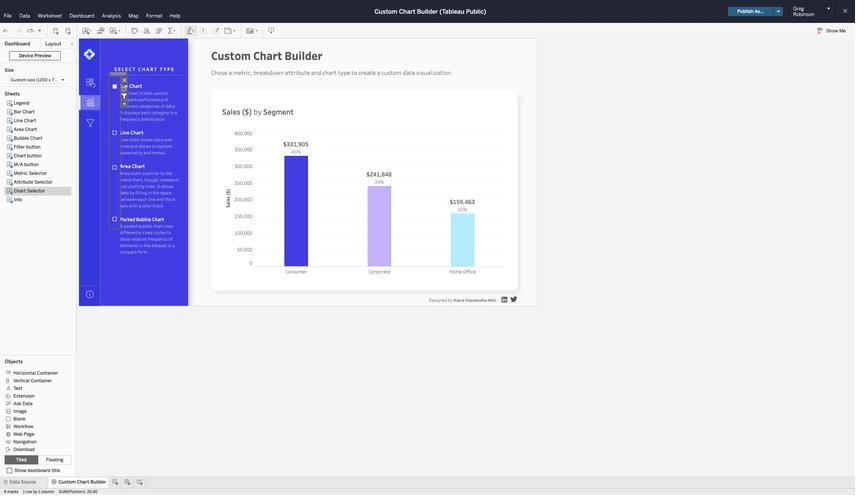 Task type: locate. For each thing, give the bounding box(es) containing it.
each inside bar chart bar chart is best used to compare performance of different categories of data. it displays each category in a frequency distribution.
[[141, 110, 151, 115]]

1 vertical spatial container
[[31, 378, 52, 384]]

explore
[[157, 143, 172, 149]]

chart inside bar chart bar chart is best used to compare performance of different categories of data. it displays each category in a frequency distribution.
[[129, 83, 142, 89]]

bubble
[[138, 223, 152, 229]]

frequency inside bar chart bar chart is best used to compare performance of different categories of data. it displays each category in a frequency distribution.
[[120, 116, 140, 122]]

axis
[[120, 203, 128, 209]]

a inside the packed bubble chart a packed bubble chart uses differently sized circles to show relative frequency of elements in the dataset in a compact form.
[[172, 243, 175, 248]]

the down it
[[153, 190, 159, 196]]

builder left (tableau
[[417, 8, 438, 15]]

shows down instead
[[161, 183, 174, 189]]

horizontal container option
[[5, 369, 66, 377]]

gasiewska-
[[466, 297, 488, 303]]

format workbook image
[[212, 27, 220, 35]]

1 vertical spatial button
[[27, 153, 42, 159]]

tiled
[[16, 457, 27, 463]]

20.40
[[87, 490, 98, 494]]

x
[[49, 78, 51, 83]]

bar up compare
[[120, 90, 127, 96]]

e left l
[[118, 66, 121, 72]]

compare
[[120, 97, 137, 102]]

data right custom
[[403, 69, 415, 76]]

1 vertical spatial shows
[[161, 183, 174, 189]]

frequency up "dataset"
[[148, 236, 168, 242]]

is inside 'area chart area chart is similar to the trend chart, though instead of just plotting lines, it shows data by filling in the space between each line and the x- axis with a color block.'
[[142, 170, 145, 176]]

0 vertical spatial selector
[[29, 171, 47, 176]]

a left r at the top left of the page
[[146, 66, 149, 72]]

highlight image
[[186, 27, 195, 35]]

marks. press enter to open the view data window.. use arrow keys to navigate data visualization elements. image
[[79, 72, 100, 93], [110, 77, 120, 229], [79, 92, 100, 113], [79, 112, 100, 133], [255, 130, 505, 267], [85, 290, 95, 299]]

0 vertical spatial each
[[141, 110, 151, 115]]

uses
[[164, 223, 173, 229]]

data down just
[[120, 190, 129, 196]]

button down bubble chart at the top
[[26, 144, 41, 150]]

is
[[139, 90, 143, 96], [142, 170, 145, 176]]

container up vertical container option
[[37, 371, 58, 376]]

area
[[14, 127, 24, 132], [120, 163, 131, 170], [120, 170, 129, 176]]

the up form.
[[144, 243, 151, 248]]

publish as... button
[[728, 7, 774, 16]]

builder up 20.40
[[90, 479, 106, 485]]

column
[[41, 490, 54, 494]]

chart selector
[[14, 188, 45, 194]]

a down data.
[[175, 110, 177, 115]]

0 vertical spatial builder
[[417, 8, 438, 15]]

robinson
[[794, 11, 815, 17]]

2 c from the left
[[138, 66, 141, 72]]

navigation option
[[5, 438, 66, 445]]

0 vertical spatial container
[[37, 371, 58, 376]]

bubble up filter
[[14, 136, 29, 141]]

1 vertical spatial bubble
[[136, 216, 151, 222]]

1 vertical spatial area
[[120, 163, 131, 170]]

(1200
[[36, 78, 48, 83]]

collapse image
[[70, 42, 75, 46]]

list box
[[5, 99, 71, 353]]

Corporate, Selected Attribute. Press Space to toggle selection. Press Escape to go back to the left margin. Use arrow keys to navigate headers text field
[[338, 267, 421, 276]]

1 horizontal spatial frequency
[[148, 236, 168, 242]]

1 vertical spatial frequency
[[148, 236, 168, 242]]

bubble
[[14, 136, 29, 141], [136, 216, 151, 222]]

1 vertical spatial builder
[[285, 48, 323, 63]]

frequency down displays
[[120, 116, 140, 122]]

a down packed
[[120, 223, 123, 229]]

used
[[153, 90, 163, 96]]

over
[[164, 137, 173, 143]]

2 horizontal spatial data
[[403, 69, 415, 76]]

c right l
[[129, 66, 132, 72]]

a right with
[[139, 203, 141, 209]]

0 vertical spatial line
[[14, 118, 23, 123]]

0 horizontal spatial 1
[[23, 490, 25, 494]]

0 horizontal spatial bubble
[[14, 136, 29, 141]]

to
[[352, 69, 358, 76], [164, 90, 168, 96], [152, 143, 156, 149], [161, 170, 165, 176], [167, 230, 171, 235]]

show left me
[[827, 28, 839, 34]]

1 horizontal spatial t
[[154, 66, 157, 72]]

show/hide cards image
[[246, 27, 258, 35]]

bar down "legend"
[[14, 109, 21, 115]]

is up chart,
[[142, 170, 145, 176]]

designed
[[429, 297, 448, 303]]

totals image
[[168, 27, 177, 35]]

a inside bar chart bar chart is best used to compare performance of different categories of data. it displays each category in a frequency distribution.
[[175, 110, 177, 115]]

3 e from the left
[[171, 66, 174, 72]]

of up data.
[[164, 97, 169, 102]]

relative
[[131, 236, 147, 242]]

bar
[[120, 83, 128, 89], [120, 90, 127, 96], [14, 109, 21, 115]]

dashboard
[[28, 468, 50, 473]]

1 horizontal spatial custom chart builder
[[211, 48, 323, 63]]

a right "dataset"
[[172, 243, 175, 248]]

button down filter button
[[27, 153, 42, 159]]

each down filling
[[138, 196, 147, 202]]

button
[[26, 144, 41, 150], [27, 153, 42, 159], [24, 162, 39, 167]]

0 vertical spatial frequency
[[120, 116, 140, 122]]

vertical
[[13, 378, 30, 384]]

block.
[[153, 203, 165, 209]]

bubble inside the packed bubble chart a packed bubble chart uses differently sized circles to show relative frequency of elements in the dataset in a compact form.
[[136, 216, 151, 222]]

image image
[[96, 34, 198, 316], [84, 49, 95, 60], [207, 86, 528, 300], [511, 296, 518, 302], [502, 297, 508, 303]]

1
[[23, 490, 25, 494], [38, 490, 40, 494]]

extension option
[[5, 392, 66, 400]]

floating
[[46, 457, 63, 463]]

chart up compare
[[128, 90, 138, 96]]

1 vertical spatial dashboard
[[5, 41, 30, 47]]

0 horizontal spatial frequency
[[120, 116, 140, 122]]

p
[[167, 66, 170, 72]]

to up trends.
[[152, 143, 156, 149]]

1 1 from the left
[[23, 490, 25, 494]]

in inside bar chart bar chart is best used to compare performance of different categories of data. it displays each category in a frequency distribution.
[[170, 110, 174, 115]]

custom chart builder up breakdown
[[211, 48, 323, 63]]

ask data option
[[5, 400, 66, 407]]

2 horizontal spatial e
[[171, 66, 174, 72]]

chart inside line chart line chart shows data over time and allows to explore seasonality and trends.
[[129, 137, 140, 143]]

and up block.
[[157, 196, 164, 202]]

0 vertical spatial is
[[139, 90, 143, 96]]

data
[[403, 69, 415, 76], [154, 137, 163, 143], [120, 190, 129, 196]]

chart up time
[[129, 137, 140, 143]]

to right used
[[164, 90, 168, 96]]

distribution.
[[141, 116, 166, 122]]

0 vertical spatial a
[[146, 66, 149, 72]]

1 vertical spatial is
[[142, 170, 145, 176]]

1 vertical spatial each
[[138, 196, 147, 202]]

2 horizontal spatial t
[[160, 66, 163, 72]]

1 vertical spatial a
[[120, 223, 123, 229]]

chose a metric, breakdown attribute and chart type to create a custom data visualization
[[211, 69, 453, 76]]

a right create
[[377, 69, 381, 76]]

line chart line chart shows data over time and allows to explore seasonality and trends.
[[120, 129, 174, 155]]

is inside bar chart bar chart is best used to compare performance of different categories of data. it displays each category in a frequency distribution.
[[139, 90, 143, 96]]

1 left column at left
[[38, 490, 40, 494]]

with
[[129, 203, 138, 209]]

is left best
[[139, 90, 143, 96]]

the
[[166, 170, 172, 176], [153, 190, 159, 196], [165, 196, 171, 202], [144, 243, 151, 248]]

in
[[170, 110, 174, 115], [148, 190, 152, 196], [139, 243, 143, 248], [168, 243, 172, 248]]

selector down "attribute selector"
[[27, 188, 45, 194]]

dashboard up "new worksheet" icon
[[70, 13, 94, 19]]

area inside list box
[[14, 127, 24, 132]]

2 vertical spatial line
[[120, 137, 128, 143]]

2 t from the left
[[154, 66, 157, 72]]

button up metric selector
[[24, 162, 39, 167]]

1 vertical spatial show
[[15, 468, 26, 473]]

by up between
[[130, 190, 135, 196]]

0 vertical spatial show
[[827, 28, 839, 34]]

to down uses
[[167, 230, 171, 235]]

dashboard down redo image
[[5, 41, 30, 47]]

1 e from the left
[[118, 66, 121, 72]]

line for line chart
[[14, 118, 23, 123]]

frequency
[[120, 116, 140, 122], [148, 236, 168, 242]]

chart inside 'area chart area chart is similar to the trend chart, though instead of just plotting lines, it shows data by filling in the space between each line and the x- axis with a color block.'
[[130, 170, 141, 176]]

2 vertical spatial data
[[120, 190, 129, 196]]

packed
[[120, 216, 135, 222]]

c left h
[[138, 66, 141, 72]]

to inside the packed bubble chart a packed bubble chart uses differently sized circles to show relative frequency of elements in the dataset in a compact form.
[[167, 230, 171, 235]]

objects
[[5, 359, 23, 364]]

chart inside bar chart bar chart is best used to compare performance of different categories of data. it displays each category in a frequency distribution.
[[128, 90, 138, 96]]

shows inside line chart line chart shows data over time and allows to explore seasonality and trends.
[[140, 137, 153, 143]]

map
[[129, 13, 139, 19]]

duplicate image
[[97, 27, 105, 35]]

each down categories
[[141, 110, 151, 115]]

replay animation image
[[37, 28, 42, 33]]

1 horizontal spatial builder
[[285, 48, 323, 63]]

data inside line chart line chart shows data over time and allows to explore seasonality and trends.
[[154, 137, 163, 143]]

frequency inside the packed bubble chart a packed bubble chart uses differently sized circles to show relative frequency of elements in the dataset in a compact form.
[[148, 236, 168, 242]]

custom chart builder
[[211, 48, 323, 63], [59, 479, 106, 485]]

chart up chart,
[[130, 170, 141, 176]]

selector up "attribute selector"
[[29, 171, 47, 176]]

custom inside application
[[211, 48, 251, 63]]

line inside list box
[[14, 118, 23, 123]]

0 horizontal spatial data
[[120, 190, 129, 196]]

of down uses
[[169, 236, 173, 242]]

2 vertical spatial area
[[120, 170, 129, 176]]

show down tiled
[[15, 468, 26, 473]]

x-
[[172, 196, 176, 202]]

in down data.
[[170, 110, 174, 115]]

1 t from the left
[[133, 66, 135, 72]]

custom chart builder up sum(position): 20.40
[[59, 479, 106, 485]]

ask data
[[13, 401, 33, 406]]

analysis
[[102, 13, 121, 19]]

blank
[[13, 416, 26, 422]]

1 horizontal spatial e
[[125, 66, 128, 72]]

0 horizontal spatial dashboard
[[5, 41, 30, 47]]

1 vertical spatial data
[[154, 137, 163, 143]]

the left x-
[[165, 196, 171, 202]]

2 vertical spatial data
[[10, 479, 20, 485]]

2 vertical spatial selector
[[27, 188, 45, 194]]

2 vertical spatial builder
[[90, 479, 106, 485]]

0 horizontal spatial e
[[118, 66, 121, 72]]

and
[[311, 69, 321, 76], [130, 143, 137, 149], [144, 150, 151, 155], [157, 196, 164, 202]]

2 1 from the left
[[38, 490, 40, 494]]

data
[[19, 13, 30, 19], [22, 401, 33, 406], [10, 479, 20, 485]]

show inside button
[[827, 28, 839, 34]]

sheets
[[5, 91, 20, 97]]

0 vertical spatial dashboard
[[70, 13, 94, 19]]

dataset
[[151, 243, 167, 248]]

undo image
[[2, 27, 10, 35]]

by left the kasia on the bottom of the page
[[448, 297, 453, 303]]

1 horizontal spatial data
[[154, 137, 163, 143]]

0 vertical spatial custom chart builder
[[211, 48, 323, 63]]

filter button
[[14, 144, 41, 150]]

c
[[129, 66, 132, 72], [138, 66, 141, 72]]

0 vertical spatial button
[[26, 144, 41, 150]]

by right row
[[33, 490, 37, 494]]

sized
[[142, 230, 153, 235]]

each inside 'area chart area chart is similar to the trend chart, though instead of just plotting lines, it shows data by filling in the space between each line and the x- axis with a color block.'
[[138, 196, 147, 202]]

1 horizontal spatial a
[[146, 66, 149, 72]]

Home Office, Selected Attribute. Press Space to toggle selection. Press Escape to go back to the left margin. Use arrow keys to navigate headers text field
[[421, 267, 505, 276]]

custom chart builder inside application
[[211, 48, 323, 63]]

chart
[[323, 69, 337, 76], [128, 90, 138, 96], [129, 137, 140, 143], [130, 170, 141, 176], [153, 223, 163, 229]]

publish as...
[[738, 9, 765, 14]]

e right l
[[125, 66, 128, 72]]

0 vertical spatial shows
[[140, 137, 153, 143]]

data up explore
[[154, 137, 163, 143]]

show mark labels image
[[200, 27, 207, 35]]

format
[[146, 13, 163, 19]]

go to sheet image
[[120, 84, 128, 92]]

line chart
[[14, 118, 36, 123]]

show dashboard title
[[15, 468, 60, 473]]

chart inside the packed bubble chart a packed bubble chart uses differently sized circles to show relative frequency of elements in the dataset in a compact form.
[[153, 223, 163, 229]]

chart up "circles"
[[153, 223, 163, 229]]

0 horizontal spatial shows
[[140, 137, 153, 143]]

builder up attribute
[[285, 48, 323, 63]]

1 horizontal spatial c
[[138, 66, 141, 72]]

e right p
[[171, 66, 174, 72]]

use as filter image
[[120, 92, 128, 100]]

0 vertical spatial data
[[19, 13, 30, 19]]

0 horizontal spatial c
[[129, 66, 132, 72]]

objects list box
[[5, 367, 71, 453]]

pause auto updates image
[[65, 27, 72, 35]]

t right r at the top left of the page
[[154, 66, 157, 72]]

public)
[[466, 8, 487, 15]]

container
[[37, 371, 58, 376], [31, 378, 52, 384]]

container for vertical container
[[31, 378, 52, 384]]

bar for bar chart bar chart is best used to compare performance of different categories of data. it displays each category in a frequency distribution.
[[120, 83, 128, 89]]

text
[[13, 386, 22, 391]]

list box containing legend
[[5, 99, 71, 353]]

to up instead
[[161, 170, 165, 176]]

download
[[13, 447, 35, 452]]

selector down metric selector
[[34, 180, 53, 185]]

just
[[120, 183, 128, 189]]

ask
[[13, 401, 21, 406]]

clear sheet image
[[109, 27, 121, 35]]

data up marks
[[10, 479, 20, 485]]

packed bubble chart a packed bubble chart uses differently sized circles to show relative frequency of elements in the dataset in a compact form.
[[120, 216, 176, 255]]

0 horizontal spatial show
[[15, 468, 26, 473]]

data up replay animation icon
[[19, 13, 30, 19]]

is for area
[[142, 170, 145, 176]]

1 vertical spatial custom chart builder
[[59, 479, 106, 485]]

shows
[[140, 137, 153, 143], [161, 183, 174, 189]]

1 horizontal spatial 1
[[38, 490, 40, 494]]

instead
[[160, 177, 174, 183]]

t left h
[[133, 66, 135, 72]]

l
[[122, 66, 124, 72]]

1 vertical spatial line
[[120, 129, 130, 136]]

layout
[[45, 41, 61, 47]]

show me
[[827, 28, 847, 34]]

device preview
[[19, 53, 51, 58]]

data inside option
[[22, 401, 33, 406]]

1 horizontal spatial show
[[827, 28, 839, 34]]

container for horizontal container
[[37, 371, 58, 376]]

in down the lines,
[[148, 190, 152, 196]]

y
[[164, 66, 166, 72]]

1 left row
[[23, 490, 25, 494]]

chart inside the packed bubble chart a packed bubble chart uses differently sized circles to show relative frequency of elements in the dataset in a compact form.
[[152, 216, 164, 222]]

button for m/a button
[[24, 162, 39, 167]]

container down horizontal container
[[31, 378, 52, 384]]

workflow option
[[5, 423, 66, 430]]

2 vertical spatial button
[[24, 162, 39, 167]]

bar up use as filter icon
[[120, 83, 128, 89]]

shows inside 'area chart area chart is similar to the trend chart, though instead of just plotting lines, it shows data by filling in the space between each line and the x- axis with a color block.'
[[161, 183, 174, 189]]

1 horizontal spatial bubble
[[136, 216, 151, 222]]

by
[[254, 107, 262, 117], [130, 190, 135, 196], [448, 297, 453, 303], [33, 490, 37, 494]]

sum(position):
[[59, 490, 86, 494]]

0 horizontal spatial t
[[133, 66, 135, 72]]

time
[[120, 143, 129, 149]]

data down extension
[[22, 401, 33, 406]]

selector for metric selector
[[29, 171, 47, 176]]

0 horizontal spatial a
[[120, 223, 123, 229]]

of right instead
[[175, 177, 179, 183]]

0 vertical spatial area
[[14, 127, 24, 132]]

2 vertical spatial bar
[[14, 109, 21, 115]]

bubble up bubble
[[136, 216, 151, 222]]

line for line chart line chart shows data over time and allows to explore seasonality and trends.
[[120, 129, 130, 136]]

1 vertical spatial data
[[22, 401, 33, 406]]

t left the y
[[160, 66, 163, 72]]

1 horizontal spatial shows
[[161, 183, 174, 189]]

1 vertical spatial selector
[[34, 180, 53, 185]]

area for area chart
[[14, 127, 24, 132]]

displays
[[124, 110, 141, 115]]

0 vertical spatial bubble
[[14, 136, 29, 141]]

0 vertical spatial bar
[[120, 83, 128, 89]]

performance
[[138, 97, 164, 102]]

2 horizontal spatial builder
[[417, 8, 438, 15]]

and inside 'area chart area chart is similar to the trend chart, though instead of just plotting lines, it shows data by filling in the space between each line and the x- axis with a color block.'
[[157, 196, 164, 202]]

space
[[160, 190, 172, 196]]

shows up allows
[[140, 137, 153, 143]]

chart button
[[14, 153, 42, 159]]

line
[[14, 118, 23, 123], [120, 129, 130, 136], [120, 137, 128, 143]]

new data source image
[[52, 27, 60, 35]]



Task type: describe. For each thing, give the bounding box(es) containing it.
me
[[840, 28, 847, 34]]

compact
[[120, 249, 137, 255]]

s
[[114, 66, 117, 72]]

sort is selected chart? ascending by position image
[[143, 27, 151, 35]]

and down allows
[[144, 150, 151, 155]]

700)
[[52, 78, 61, 83]]

chart for bar
[[128, 90, 138, 96]]

as...
[[755, 9, 765, 14]]

button for chart button
[[27, 153, 42, 159]]

kasia
[[454, 297, 465, 303]]

custom
[[382, 69, 402, 76]]

selector for chart selector
[[27, 188, 45, 194]]

chart inside 'area chart area chart is similar to the trend chart, though instead of just plotting lines, it shows data by filling in the space between each line and the x- axis with a color block.'
[[132, 163, 145, 170]]

0 horizontal spatial builder
[[90, 479, 106, 485]]

to inside line chart line chart shows data over time and allows to explore seasonality and trends.
[[152, 143, 156, 149]]

elements
[[120, 243, 138, 248]]

blank option
[[5, 415, 66, 423]]

designed by kasia gasiewska-holc
[[429, 297, 497, 303]]

attribute
[[285, 69, 310, 76]]

4 marks
[[4, 490, 18, 494]]

bar for bar chart
[[14, 109, 21, 115]]

new worksheet image
[[82, 27, 92, 35]]

segment
[[263, 107, 294, 117]]

extension
[[13, 393, 35, 399]]

area for area chart area chart is similar to the trend chart, though instead of just plotting lines, it shows data by filling in the space between each line and the x- axis with a color block.
[[120, 163, 131, 170]]

is for bar
[[139, 90, 143, 96]]

sum(position): 20.40
[[59, 490, 98, 494]]

bar chart bar chart is best used to compare performance of different categories of data. it displays each category in a frequency distribution.
[[120, 83, 178, 122]]

though
[[144, 177, 159, 183]]

0 vertical spatial data
[[403, 69, 415, 76]]

chart for area
[[130, 170, 141, 176]]

chart inside line chart line chart shows data over time and allows to explore seasonality and trends.
[[131, 129, 144, 136]]

plotting
[[129, 183, 145, 189]]

togglestate option group
[[5, 455, 71, 465]]

the inside the packed bubble chart a packed bubble chart uses differently sized circles to show relative frequency of elements in the dataset in a compact form.
[[144, 243, 151, 248]]

m/a button
[[14, 162, 39, 167]]

a right chose
[[229, 69, 232, 76]]

breakdown
[[254, 69, 284, 76]]

selector for attribute selector
[[34, 180, 53, 185]]

size
[[27, 78, 35, 83]]

best
[[144, 90, 152, 96]]

and right attribute
[[311, 69, 321, 76]]

2 e from the left
[[125, 66, 128, 72]]

0 horizontal spatial custom chart builder
[[59, 479, 106, 485]]

marks
[[7, 490, 18, 494]]

1 row by 1 column
[[23, 490, 54, 494]]

swap rows and columns image
[[131, 27, 139, 35]]

trends.
[[152, 150, 166, 155]]

between
[[120, 196, 137, 202]]

area chart
[[14, 127, 37, 132]]

vertical container option
[[5, 377, 66, 384]]

categories
[[139, 103, 160, 109]]

r
[[150, 66, 153, 72]]

replay animation image
[[27, 27, 34, 35]]

by inside 'area chart area chart is similar to the trend chart, though instead of just plotting lines, it shows data by filling in the space between each line and the x- axis with a color block.'
[[130, 190, 135, 196]]

attribute selector
[[14, 180, 53, 185]]

and up seasonality
[[130, 143, 137, 149]]

data for data source
[[10, 479, 20, 485]]

sales
[[222, 107, 241, 117]]

chart,
[[132, 177, 144, 183]]

of inside 'area chart area chart is similar to the trend chart, though instead of just plotting lines, it shows data by filling in the space between each line and the x- axis with a color block.'
[[175, 177, 179, 183]]

redo image
[[15, 27, 22, 35]]

file
[[4, 13, 12, 19]]

lines,
[[146, 183, 156, 189]]

publish
[[738, 9, 754, 14]]

greg robinson
[[794, 6, 815, 17]]

navigation
[[13, 439, 36, 445]]

of up category
[[161, 103, 165, 109]]

more options image
[[120, 100, 128, 108]]

of inside the packed bubble chart a packed bubble chart uses differently sized circles to show relative frequency of elements in the dataset in a compact form.
[[169, 236, 173, 242]]

remove from dashboard image
[[120, 76, 128, 84]]

1 c from the left
[[129, 66, 132, 72]]

source
[[21, 479, 36, 485]]

form.
[[138, 249, 149, 255]]

a inside 'area chart area chart is similar to the trend chart, though instead of just plotting lines, it shows data by filling in the space between each line and the x- axis with a color block.'
[[139, 203, 141, 209]]

3 t from the left
[[160, 66, 163, 72]]

by right ($)
[[254, 107, 262, 117]]

seasonality
[[120, 150, 143, 155]]

bar chart
[[14, 109, 35, 115]]

horizontal container
[[13, 371, 58, 376]]

fit image
[[224, 27, 236, 35]]

custom chart builder application
[[76, 34, 855, 476]]

in inside 'area chart area chart is similar to the trend chart, though instead of just plotting lines, it shows data by filling in the space between each line and the x- axis with a color block.'
[[148, 190, 152, 196]]

line
[[148, 196, 156, 202]]

web page option
[[5, 430, 66, 438]]

to right type
[[352, 69, 358, 76]]

page
[[24, 432, 34, 437]]

in right "dataset"
[[168, 243, 172, 248]]

1 horizontal spatial dashboard
[[70, 13, 94, 19]]

download image
[[268, 27, 275, 35]]

m/a
[[14, 162, 23, 167]]

show
[[120, 236, 131, 242]]

similar
[[146, 170, 160, 176]]

text option
[[5, 384, 66, 392]]

color
[[142, 203, 152, 209]]

1 vertical spatial bar
[[120, 90, 127, 96]]

it
[[157, 183, 160, 189]]

data inside 'area chart area chart is similar to the trend chart, though instead of just plotting lines, it shows data by filling in the space between each line and the x- axis with a color block.'
[[120, 190, 129, 196]]

chart for line
[[129, 137, 140, 143]]

image option
[[5, 407, 66, 415]]

custom size (1200 x 700)
[[11, 78, 61, 83]]

legend
[[14, 100, 29, 106]]

metric selector
[[14, 171, 47, 176]]

info
[[14, 197, 22, 202]]

bubble chart
[[14, 136, 42, 141]]

a inside the packed bubble chart a packed bubble chart uses differently sized circles to show relative frequency of elements in the dataset in a compact form.
[[120, 223, 123, 229]]

packed
[[124, 223, 138, 229]]

device
[[19, 53, 33, 58]]

builder inside application
[[285, 48, 323, 63]]

h
[[142, 66, 145, 72]]

sales ($) by segment
[[222, 107, 294, 117]]

download option
[[5, 445, 66, 453]]

horizontal
[[13, 371, 36, 376]]

show for show dashboard title
[[15, 468, 26, 473]]

chart left type
[[323, 69, 337, 76]]

the up instead
[[166, 170, 172, 176]]

button for filter button
[[26, 144, 41, 150]]

show for show me
[[827, 28, 839, 34]]

data for data
[[19, 13, 30, 19]]

filter
[[14, 144, 25, 150]]

Consumer, Selected Attribute. Press Space to toggle selection. Press Escape to go back to the left margin. Use arrow keys to navigate headers text field
[[255, 267, 338, 276]]

image
[[13, 409, 27, 414]]

sort is selected chart? descending by position image
[[155, 27, 163, 35]]

web
[[13, 432, 23, 437]]

in down relative
[[139, 243, 143, 248]]

($)
[[242, 107, 252, 117]]

chose
[[211, 69, 227, 76]]

to inside 'area chart area chart is similar to the trend chart, though instead of just plotting lines, it shows data by filling in the space between each line and the x- axis with a color block.'
[[161, 170, 165, 176]]

title
[[52, 468, 60, 473]]

to inside bar chart bar chart is best used to compare performance of different categories of data. it displays each category in a frequency distribution.
[[164, 90, 168, 96]]

metric,
[[233, 69, 253, 76]]

metric
[[14, 171, 28, 176]]

4
[[4, 490, 6, 494]]



Task type: vqa. For each thing, say whether or not it's contained in the screenshot.
data.
yes



